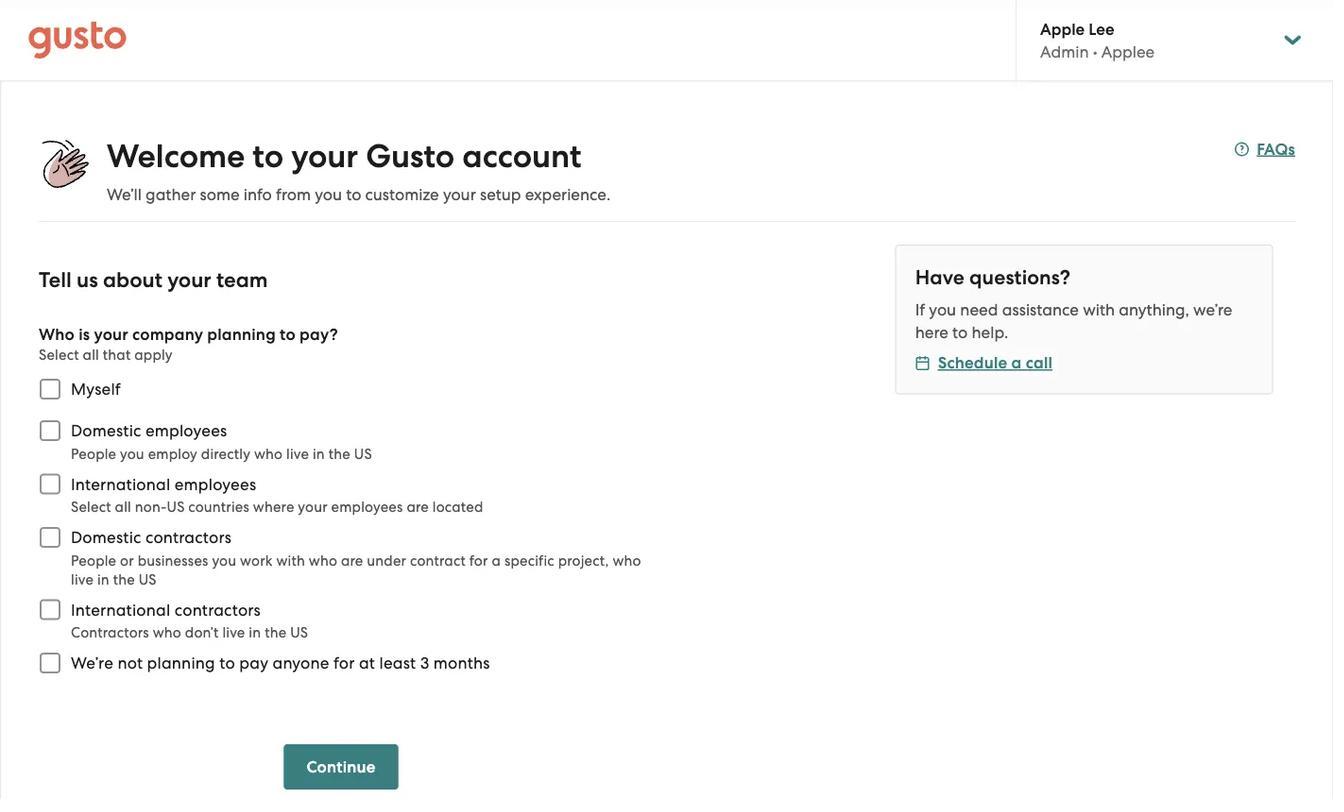 Task type: describe. For each thing, give the bounding box(es) containing it.
for inside people or businesses you work with who are under contract for a specific project, who live in the us
[[470, 552, 488, 569]]

need
[[961, 301, 999, 319]]

employ
[[148, 446, 198, 462]]

contract
[[410, 552, 466, 569]]

or
[[120, 552, 134, 569]]

gather
[[146, 185, 196, 204]]

domestic employees
[[71, 422, 227, 440]]

under
[[367, 552, 407, 569]]

project,
[[558, 552, 609, 569]]

company
[[132, 325, 203, 344]]

countries
[[188, 499, 249, 516]]

to inside who is your company planning to pay? select all that apply
[[280, 325, 296, 344]]

account
[[462, 138, 582, 176]]

assistance
[[1003, 301, 1079, 319]]

contractors
[[71, 625, 149, 641]]

to left pay
[[219, 654, 235, 673]]

international for international employees
[[71, 475, 170, 494]]

here
[[916, 323, 949, 342]]

help.
[[972, 323, 1009, 342]]

at
[[359, 654, 375, 673]]

We're not planning to pay anyone for at least 3 months checkbox
[[29, 643, 71, 684]]

to up "info"
[[253, 138, 284, 176]]

a inside button
[[1012, 353, 1022, 373]]

businesses
[[138, 552, 208, 569]]

anyone
[[273, 654, 330, 673]]

about
[[103, 267, 162, 293]]

that
[[103, 347, 131, 363]]

customize
[[365, 185, 439, 204]]

tell
[[39, 267, 72, 293]]

Myself checkbox
[[29, 369, 71, 410]]

if you need assistance with anything, we're here to help.
[[916, 301, 1233, 342]]

we're not planning to pay anyone for at least 3 months
[[71, 654, 490, 673]]

have
[[916, 266, 965, 290]]

International contractors checkbox
[[29, 589, 71, 631]]

call
[[1026, 353, 1053, 373]]

1 horizontal spatial live
[[223, 625, 245, 641]]

people or businesses you work with who are under contract for a specific project, who live in the us
[[71, 552, 642, 588]]

0 horizontal spatial for
[[334, 654, 355, 673]]

Domestic contractors checkbox
[[29, 517, 71, 559]]

myself
[[71, 380, 121, 399]]

your right where
[[298, 499, 328, 516]]

1 horizontal spatial are
[[407, 499, 429, 516]]

work
[[240, 552, 273, 569]]

international for international contractors
[[71, 601, 170, 620]]

your left 'team'
[[167, 267, 211, 293]]

you inside people or businesses you work with who are under contract for a specific project, who live in the us
[[212, 552, 237, 569]]

is
[[79, 325, 90, 344]]

•
[[1093, 42, 1098, 61]]

with inside if you need assistance with anything, we're here to help.
[[1083, 301, 1115, 319]]

info
[[244, 185, 272, 204]]

1 vertical spatial select
[[71, 499, 111, 516]]

international contractors
[[71, 601, 261, 620]]

contractors for domestic contractors
[[145, 528, 232, 547]]

domestic contractors
[[71, 528, 232, 547]]

faqs
[[1257, 139, 1296, 159]]

some
[[200, 185, 240, 204]]

2 vertical spatial employees
[[331, 499, 403, 516]]

2 horizontal spatial live
[[286, 446, 309, 462]]

with inside people or businesses you work with who are under contract for a specific project, who live in the us
[[276, 552, 305, 569]]

we'll
[[107, 185, 142, 204]]

located
[[433, 499, 483, 516]]

welcome
[[107, 138, 245, 176]]

we're
[[71, 654, 113, 673]]

3
[[420, 654, 430, 673]]

who left under at the bottom
[[309, 552, 337, 569]]

Domestic employees checkbox
[[29, 410, 71, 452]]

applee
[[1102, 42, 1155, 61]]

apple
[[1041, 19, 1085, 39]]

us inside people or businesses you work with who are under contract for a specific project, who live in the us
[[139, 571, 157, 588]]

where
[[253, 499, 294, 516]]

non-
[[135, 499, 167, 516]]

experience.
[[525, 185, 611, 204]]

schedule a call button
[[916, 352, 1053, 375]]

who
[[39, 325, 75, 344]]



Task type: vqa. For each thing, say whether or not it's contained in the screenshot.
2nd 'Manager' from the bottom of the page
no



Task type: locate. For each thing, give the bounding box(es) containing it.
all
[[83, 347, 99, 363], [115, 499, 131, 516]]

to left the customize
[[346, 185, 361, 204]]

you inside welcome to your gusto account we'll gather some info from you to customize your setup experience.
[[315, 185, 342, 204]]

select
[[39, 347, 79, 363], [71, 499, 111, 516]]

all inside who is your company planning to pay? select all that apply
[[83, 347, 99, 363]]

you right if
[[929, 301, 957, 319]]

0 horizontal spatial with
[[276, 552, 305, 569]]

international
[[71, 475, 170, 494], [71, 601, 170, 620]]

people
[[71, 446, 116, 462], [71, 552, 116, 569]]

your inside who is your company planning to pay? select all that apply
[[94, 325, 128, 344]]

tell us about your team
[[39, 267, 268, 293]]

to left the pay?
[[280, 325, 296, 344]]

planning down 'team'
[[207, 325, 276, 344]]

1 vertical spatial all
[[115, 499, 131, 516]]

the up we're not planning to pay anyone for at least 3 months
[[265, 625, 287, 641]]

to
[[253, 138, 284, 176], [346, 185, 361, 204], [953, 323, 968, 342], [280, 325, 296, 344], [219, 654, 235, 673]]

continue button
[[284, 745, 398, 790]]

team
[[216, 267, 268, 293]]

your up from
[[291, 138, 358, 176]]

domestic down 'myself'
[[71, 422, 141, 440]]

1 vertical spatial people
[[71, 552, 116, 569]]

1 vertical spatial in
[[97, 571, 109, 588]]

International employees checkbox
[[29, 464, 71, 505]]

employees up the employ
[[145, 422, 227, 440]]

if
[[916, 301, 925, 319]]

international up contractors
[[71, 601, 170, 620]]

employees for domestic employees
[[145, 422, 227, 440]]

0 vertical spatial international
[[71, 475, 170, 494]]

2 horizontal spatial in
[[313, 446, 325, 462]]

2 international from the top
[[71, 601, 170, 620]]

are left under at the bottom
[[341, 552, 363, 569]]

1 horizontal spatial all
[[115, 499, 131, 516]]

contractors up don't
[[175, 601, 261, 620]]

in inside people or businesses you work with who are under contract for a specific project, who live in the us
[[97, 571, 109, 588]]

a
[[1012, 353, 1022, 373], [492, 552, 501, 569]]

1 vertical spatial are
[[341, 552, 363, 569]]

not
[[118, 654, 143, 673]]

people for domestic employees
[[71, 446, 116, 462]]

all left 'non-'
[[115, 499, 131, 516]]

your
[[291, 138, 358, 176], [443, 185, 476, 204], [167, 267, 211, 293], [94, 325, 128, 344], [298, 499, 328, 516]]

planning down contractors who don't live in the us
[[147, 654, 215, 673]]

contractors up businesses
[[145, 528, 232, 547]]

1 horizontal spatial with
[[1083, 301, 1115, 319]]

0 horizontal spatial live
[[71, 571, 94, 588]]

select all non-us countries where your employees are located
[[71, 499, 483, 516]]

contractors who don't live in the us
[[71, 625, 308, 641]]

are
[[407, 499, 429, 516], [341, 552, 363, 569]]

employees up under at the bottom
[[331, 499, 403, 516]]

1 vertical spatial for
[[334, 654, 355, 673]]

0 horizontal spatial are
[[341, 552, 363, 569]]

0 vertical spatial in
[[313, 446, 325, 462]]

0 vertical spatial domestic
[[71, 422, 141, 440]]

with right work
[[276, 552, 305, 569]]

planning inside who is your company planning to pay? select all that apply
[[207, 325, 276, 344]]

you left work
[[212, 552, 237, 569]]

international up 'non-'
[[71, 475, 170, 494]]

1 vertical spatial the
[[113, 571, 135, 588]]

to inside if you need assistance with anything, we're here to help.
[[953, 323, 968, 342]]

faqs button
[[1235, 138, 1296, 161]]

schedule
[[938, 353, 1008, 373]]

1 vertical spatial employees
[[175, 475, 256, 494]]

contractors for international contractors
[[175, 601, 261, 620]]

with left anything, on the top right of page
[[1083, 301, 1115, 319]]

you right from
[[315, 185, 342, 204]]

for right contract
[[470, 552, 488, 569]]

0 horizontal spatial in
[[97, 571, 109, 588]]

home image
[[28, 21, 127, 59]]

are inside people or businesses you work with who are under contract for a specific project, who live in the us
[[341, 552, 363, 569]]

people up international employees checkbox
[[71, 446, 116, 462]]

1 horizontal spatial the
[[265, 625, 287, 641]]

contractors
[[145, 528, 232, 547], [175, 601, 261, 620]]

select inside who is your company planning to pay? select all that apply
[[39, 347, 79, 363]]

0 vertical spatial all
[[83, 347, 99, 363]]

1 horizontal spatial a
[[1012, 353, 1022, 373]]

live up select all non-us countries where your employees are located
[[286, 446, 309, 462]]

0 vertical spatial a
[[1012, 353, 1022, 373]]

0 vertical spatial contractors
[[145, 528, 232, 547]]

who right directly
[[254, 446, 283, 462]]

live inside people or businesses you work with who are under contract for a specific project, who live in the us
[[71, 571, 94, 588]]

with
[[1083, 301, 1115, 319], [276, 552, 305, 569]]

for left at
[[334, 654, 355, 673]]

the up select all non-us countries where your employees are located
[[329, 446, 351, 462]]

setup
[[480, 185, 521, 204]]

2 vertical spatial the
[[265, 625, 287, 641]]

apple lee admin • applee
[[1041, 19, 1155, 61]]

0 vertical spatial are
[[407, 499, 429, 516]]

1 domestic from the top
[[71, 422, 141, 440]]

people you employ directly who live in the us
[[71, 446, 372, 462]]

for
[[470, 552, 488, 569], [334, 654, 355, 673]]

employees up countries
[[175, 475, 256, 494]]

employees
[[145, 422, 227, 440], [175, 475, 256, 494], [331, 499, 403, 516]]

employees for international employees
[[175, 475, 256, 494]]

1 vertical spatial contractors
[[175, 601, 261, 620]]

pay?
[[300, 325, 338, 344]]

0 horizontal spatial all
[[83, 347, 99, 363]]

to right the here
[[953, 323, 968, 342]]

in
[[313, 446, 325, 462], [97, 571, 109, 588], [249, 625, 261, 641]]

you down domestic employees
[[120, 446, 144, 462]]

are left located
[[407, 499, 429, 516]]

least
[[379, 654, 416, 673]]

select down who at left top
[[39, 347, 79, 363]]

domestic
[[71, 422, 141, 440], [71, 528, 141, 547]]

us
[[354, 446, 372, 462], [167, 499, 185, 516], [139, 571, 157, 588], [290, 625, 308, 641]]

0 vertical spatial employees
[[145, 422, 227, 440]]

who down the international contractors
[[153, 625, 181, 641]]

your left setup
[[443, 185, 476, 204]]

1 horizontal spatial in
[[249, 625, 261, 641]]

0 vertical spatial select
[[39, 347, 79, 363]]

people inside people or businesses you work with who are under contract for a specific project, who live in the us
[[71, 552, 116, 569]]

2 vertical spatial in
[[249, 625, 261, 641]]

we're
[[1194, 301, 1233, 319]]

who is your company planning to pay? select all that apply
[[39, 325, 338, 363]]

planning
[[207, 325, 276, 344], [147, 654, 215, 673]]

2 people from the top
[[71, 552, 116, 569]]

all down 'is'
[[83, 347, 99, 363]]

your up that
[[94, 325, 128, 344]]

1 people from the top
[[71, 446, 116, 462]]

from
[[276, 185, 311, 204]]

admin
[[1041, 42, 1089, 61]]

1 international from the top
[[71, 475, 170, 494]]

a left call
[[1012, 353, 1022, 373]]

apply
[[134, 347, 173, 363]]

in up select all non-us countries where your employees are located
[[313, 446, 325, 462]]

continue
[[307, 758, 376, 777]]

1 horizontal spatial for
[[470, 552, 488, 569]]

in up pay
[[249, 625, 261, 641]]

people for domestic contractors
[[71, 552, 116, 569]]

1 vertical spatial domestic
[[71, 528, 141, 547]]

questions?
[[970, 266, 1071, 290]]

the
[[329, 446, 351, 462], [113, 571, 135, 588], [265, 625, 287, 641]]

live right don't
[[223, 625, 245, 641]]

don't
[[185, 625, 219, 641]]

0 vertical spatial the
[[329, 446, 351, 462]]

have questions?
[[916, 266, 1071, 290]]

1 vertical spatial live
[[71, 571, 94, 588]]

a left specific
[[492, 552, 501, 569]]

international employees
[[71, 475, 256, 494]]

0 vertical spatial people
[[71, 446, 116, 462]]

0 vertical spatial for
[[470, 552, 488, 569]]

0 vertical spatial with
[[1083, 301, 1115, 319]]

specific
[[505, 552, 555, 569]]

domestic for domestic employees
[[71, 422, 141, 440]]

2 domestic from the top
[[71, 528, 141, 547]]

you
[[315, 185, 342, 204], [929, 301, 957, 319], [120, 446, 144, 462], [212, 552, 237, 569]]

0 vertical spatial planning
[[207, 325, 276, 344]]

gusto
[[366, 138, 455, 176]]

0 vertical spatial live
[[286, 446, 309, 462]]

anything,
[[1119, 301, 1190, 319]]

select up domestic contractors option at the left
[[71, 499, 111, 516]]

a inside people or businesses you work with who are under contract for a specific project, who live in the us
[[492, 552, 501, 569]]

1 vertical spatial with
[[276, 552, 305, 569]]

0 horizontal spatial the
[[113, 571, 135, 588]]

live up international contractors checkbox
[[71, 571, 94, 588]]

welcome to your gusto account we'll gather some info from you to customize your setup experience.
[[107, 138, 611, 204]]

0 horizontal spatial a
[[492, 552, 501, 569]]

who
[[254, 446, 283, 462], [309, 552, 337, 569], [613, 552, 642, 569], [153, 625, 181, 641]]

the down or
[[113, 571, 135, 588]]

live
[[286, 446, 309, 462], [71, 571, 94, 588], [223, 625, 245, 641]]

1 vertical spatial planning
[[147, 654, 215, 673]]

2 vertical spatial live
[[223, 625, 245, 641]]

pay
[[239, 654, 269, 673]]

domestic for domestic contractors
[[71, 528, 141, 547]]

months
[[434, 654, 490, 673]]

domestic up or
[[71, 528, 141, 547]]

1 vertical spatial a
[[492, 552, 501, 569]]

lee
[[1089, 19, 1115, 39]]

in up contractors
[[97, 571, 109, 588]]

who right project,
[[613, 552, 642, 569]]

us
[[77, 267, 98, 293]]

1 vertical spatial international
[[71, 601, 170, 620]]

schedule a call
[[938, 353, 1053, 373]]

directly
[[201, 446, 251, 462]]

2 horizontal spatial the
[[329, 446, 351, 462]]

the inside people or businesses you work with who are under contract for a specific project, who live in the us
[[113, 571, 135, 588]]

people left or
[[71, 552, 116, 569]]

you inside if you need assistance with anything, we're here to help.
[[929, 301, 957, 319]]



